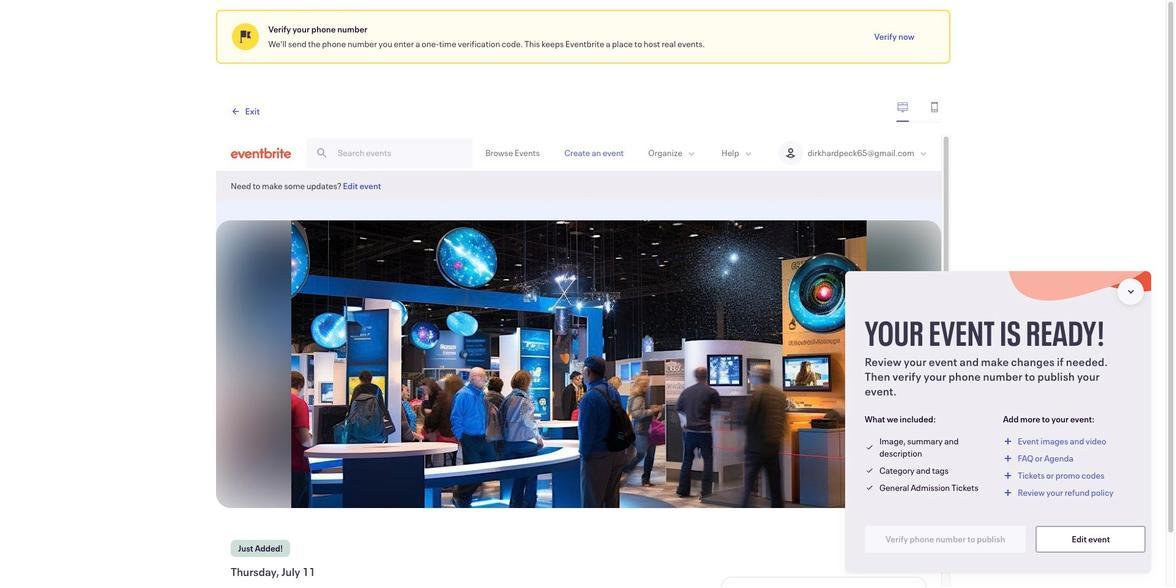 Task type: vqa. For each thing, say whether or not it's contained in the screenshot.
Show desktop preview Image
yes



Task type: describe. For each thing, give the bounding box(es) containing it.
show mobile preview image
[[928, 101, 940, 113]]

show desktop preview image
[[896, 101, 909, 113]]



